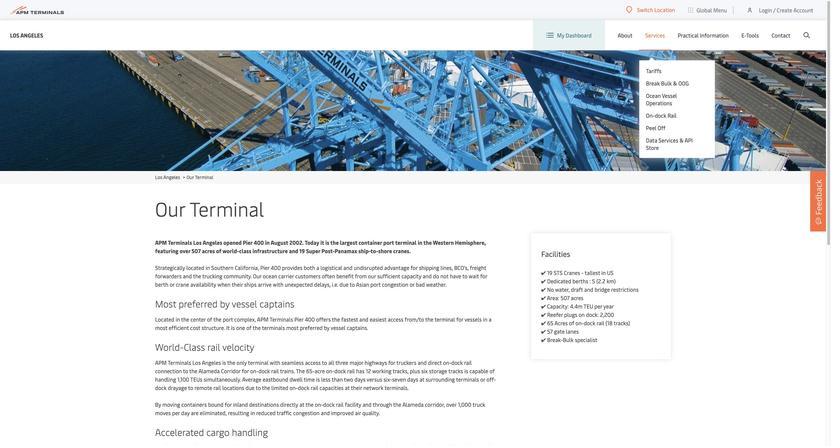 Task type: describe. For each thing, give the bounding box(es) containing it.
5 ✔ from the top
[[541, 303, 546, 310]]

highways
[[365, 359, 387, 367]]

port inside strategically located in southern california, pier 400 provides both a logistical and undisrupted advantage for shipping lines, bco's, freight forwarders and the trucking community. our ocean carrier customers often benefit from our sufficient capacity and do not have to wait for berth or crane availability when their ships arrive with unexpected delays, i.e. due to asian port congestion or bad weather.
[[370, 281, 381, 289]]

dock left drayage
[[155, 385, 167, 392]]

capacity
[[402, 273, 422, 280]]

per inside by moving containers bound for inland destinations directly at the on-dock rail facility and through the alameda corridor, over 1,000 truck moves per day are eliminated, resulting in reduced traffic congestion and improved air quality.
[[172, 410, 180, 417]]

truck
[[473, 401, 485, 409]]

in inside by moving containers bound for inland destinations directly at the on-dock rail facility and through the alameda corridor, over 1,000 truck moves per day are eliminated, resulting in reduced traffic congestion and improved air quality.
[[251, 410, 255, 417]]

port inside the apm terminals los angeles opened pier 400 in august 2002. today it is the largest container port terminal in the western hemisphere, featuring over 507 acres of world-class infrastructure and 19 super post-panamax ship-to-shore cranes.
[[383, 239, 394, 247]]

login / create account
[[759, 6, 814, 14]]

for up 'tracks,'
[[388, 359, 395, 367]]

connection
[[155, 368, 182, 375]]

acres
[[555, 320, 568, 327]]

angeles inside the apm terminals los angeles opened pier 400 in august 2002. today it is the largest container port terminal in the western hemisphere, featuring over 507 acres of world-class infrastructure and 19 super post-panamax ship-to-shore cranes.
[[203, 239, 222, 247]]

terminals inside 'located in the center of the port complex, apm terminals pier 400 offers the fastest and easiest access from/to the terminal for vessels in a most efficient cost structure. it is one of the terminals most preferred by vessel captains.'
[[270, 316, 293, 323]]

0 vertical spatial preferred
[[179, 298, 218, 310]]

located
[[155, 316, 174, 323]]

specialist
[[575, 337, 598, 344]]

ocean vessel operations link
[[646, 92, 695, 107]]

the right directly
[[306, 401, 314, 409]]

rail up capable
[[464, 359, 472, 367]]

the down eastbound
[[262, 385, 270, 392]]

feedback button
[[811, 171, 827, 232]]

ships
[[244, 281, 257, 289]]

corridor
[[221, 368, 241, 375]]

accelerated
[[155, 426, 204, 439]]

congestion inside by moving containers bound for inland destinations directly at the on-dock rail facility and through the alameda corridor, over 1,000 truck moves per day are eliminated, resulting in reduced traffic congestion and improved air quality.
[[293, 410, 320, 417]]

dock up tracks
[[452, 359, 463, 367]]

terminals for world-
[[168, 239, 192, 247]]

than
[[332, 376, 343, 384]]

strategically located in southern california, pier 400 provides both a logistical and undisrupted advantage for shipping lines, bco's, freight forwarders and the trucking community. our ocean carrier customers often benefit from our sufficient capacity and do not have to wait for berth or crane availability when their ships arrive with unexpected delays, i.e. due to asian port congestion or bad weather.
[[155, 264, 487, 289]]

through
[[373, 401, 392, 409]]

:
[[590, 278, 591, 285]]

0 vertical spatial by
[[220, 298, 230, 310]]

the up structure.
[[213, 316, 222, 323]]

on- inside ✔ 19 sts cranes - tallest in us ✔ dedicated berths : 5 (2.2 km) ✔ no water, draft and bridge restrictions ✔ area: 507 acres ✔ capacity: 4.4m teu per year ✔ reefer plugs on dock: 2,200 ✔ 65 acres of on-dock rail (18 tracks) ✔ 57 gate lanes ✔ break-bulk specialist
[[576, 320, 584, 327]]

crane
[[176, 281, 189, 289]]

ship-
[[359, 248, 371, 255]]

for down only
[[242, 368, 249, 375]]

& for api
[[680, 137, 684, 144]]

captains
[[260, 298, 295, 310]]

my dashboard button
[[546, 20, 592, 50]]

the right 'offers'
[[332, 316, 340, 323]]

a inside 'located in the center of the port complex, apm terminals pier 400 offers the fastest and easiest access from/to the terminal for vessels in a most efficient cost structure. it is one of the terminals most preferred by vessel captains.'
[[489, 316, 492, 323]]

two
[[344, 376, 353, 384]]

0 vertical spatial vessel
[[232, 298, 257, 310]]

used ship-to-shore (sts) cranes in north america image
[[0, 50, 826, 171]]

per inside ✔ 19 sts cranes - tallest in us ✔ dedicated berths : 5 (2.2 km) ✔ no water, draft and bridge restrictions ✔ area: 507 acres ✔ capacity: 4.4m teu per year ✔ reefer plugs on dock: 2,200 ✔ 65 acres of on-dock rail (18 tracks) ✔ 57 gate lanes ✔ break-bulk specialist
[[595, 303, 602, 310]]

and inside the apm terminals los angeles opened pier 400 in august 2002. today it is the largest container port terminal in the western hemisphere, featuring over 507 acres of world-class infrastructure and 19 super post-panamax ship-to-shore cranes.
[[289, 248, 298, 255]]

is left less
[[316, 376, 320, 384]]

1 vertical spatial our
[[155, 195, 185, 222]]

shore
[[378, 248, 392, 255]]

congestion inside strategically located in southern california, pier 400 provides both a logistical and undisrupted advantage for shipping lines, bco's, freight forwarders and the trucking community. our ocean carrier customers often benefit from our sufficient capacity and do not have to wait for berth or crane availability when their ships arrive with unexpected delays, i.e. due to asian port congestion or bad weather.
[[382, 281, 408, 289]]

largest
[[340, 239, 358, 247]]

rail inside by moving containers bound for inland destinations directly at the on-dock rail facility and through the alameda corridor, over 1,000 truck moves per day are eliminated, resulting in reduced traffic congestion and improved air quality.
[[336, 401, 344, 409]]

e-tools button
[[742, 20, 759, 50]]

for inside by moving containers bound for inland destinations directly at the on-dock rail facility and through the alameda corridor, over 1,000 truck moves per day are eliminated, resulting in reduced traffic congestion and improved air quality.
[[225, 401, 232, 409]]

57
[[547, 328, 553, 336]]

2 most from the left
[[286, 324, 299, 332]]

carrier
[[278, 273, 294, 280]]

drayage
[[168, 385, 187, 392]]

the right the from/to
[[425, 316, 434, 323]]

over inside by moving containers bound for inland destinations directly at the on-dock rail facility and through the alameda corridor, over 1,000 truck moves per day are eliminated, resulting in reduced traffic congestion and improved air quality.
[[446, 401, 457, 409]]

and up crane
[[183, 273, 192, 280]]

in up efficient
[[176, 316, 180, 323]]

bridge
[[595, 286, 610, 294]]

1,000
[[458, 401, 472, 409]]

velocity
[[222, 341, 254, 354]]

pier for california,
[[260, 264, 270, 272]]

alameda inside apm terminals los angeles is the only terminal with seamless access to all three major highways for truckers and direct on-dock rail connection to the alameda corridor for on-dock rail trains. the 65-acre on-dock rail has 12 working tracks, plus six storage tracks is capable of handling 1,100 teus simultaneously. average eastbound dwell time is less than two days versus six-seven days at surrounding terminals or off- dock drayage to remote rail locations due to the limited on-dock rail capacities at their network terminals.
[[199, 368, 220, 375]]

dock down three
[[335, 368, 346, 375]]

0 vertical spatial at
[[420, 376, 425, 384]]

for up "capacity"
[[411, 264, 418, 272]]

the up efficient
[[181, 316, 189, 323]]

is inside 'located in the center of the port complex, apm terminals pier 400 offers the fastest and easiest access from/to the terminal for vessels in a most efficient cost structure. it is one of the terminals most preferred by vessel captains.'
[[231, 324, 235, 332]]

capable
[[470, 368, 488, 375]]

and down "shipping"
[[423, 273, 432, 280]]

facilities
[[541, 249, 570, 259]]

e-
[[742, 32, 747, 39]]

teu
[[584, 303, 593, 310]]

resulting
[[228, 410, 249, 417]]

the right through
[[393, 401, 401, 409]]

practical information button
[[678, 20, 729, 50]]

facility
[[345, 401, 361, 409]]

is up the corridor
[[222, 359, 226, 367]]

corridor,
[[425, 401, 445, 409]]

0 horizontal spatial or
[[170, 281, 175, 289]]

5
[[592, 278, 595, 285]]

acre
[[315, 368, 325, 375]]

terminal inside 'located in the center of the port complex, apm terminals pier 400 offers the fastest and easiest access from/to the terminal for vessels in a most efficient cost structure. it is one of the terminals most preferred by vessel captains.'
[[435, 316, 455, 323]]

account
[[794, 6, 814, 14]]

2 days from the left
[[407, 376, 418, 384]]

inland
[[233, 401, 248, 409]]

with inside strategically located in southern california, pier 400 provides both a logistical and undisrupted advantage for shipping lines, bco's, freight forwarders and the trucking community. our ocean carrier customers often benefit from our sufficient capacity and do not have to wait for berth or crane availability when their ships arrive with unexpected delays, i.e. due to asian port congestion or bad weather.
[[273, 281, 284, 289]]

dashboard
[[566, 32, 592, 39]]

0 vertical spatial services
[[646, 32, 665, 39]]

year
[[604, 303, 614, 310]]

on- up average
[[250, 368, 259, 375]]

versus
[[367, 376, 382, 384]]

information
[[700, 32, 729, 39]]

of inside ✔ 19 sts cranes - tallest in us ✔ dedicated berths : 5 (2.2 km) ✔ no water, draft and bridge restrictions ✔ area: 507 acres ✔ capacity: 4.4m teu per year ✔ reefer plugs on dock: 2,200 ✔ 65 acres of on-dock rail (18 tracks) ✔ 57 gate lanes ✔ break-bulk specialist
[[569, 320, 574, 327]]

world-class rail velocity
[[155, 341, 254, 354]]

berth
[[155, 281, 168, 289]]

port inside 'located in the center of the port complex, apm terminals pier 400 offers the fastest and easiest access from/to the terminal for vessels in a most efficient cost structure. it is one of the terminals most preferred by vessel captains.'
[[223, 316, 233, 323]]

los angeles > our terminal
[[155, 174, 213, 181]]

of inside the apm terminals los angeles opened pier 400 in august 2002. today it is the largest container port terminal in the western hemisphere, featuring over 507 acres of world-class infrastructure and 19 super post-panamax ship-to-shore cranes.
[[216, 248, 221, 255]]

reefer
[[547, 311, 563, 319]]

to left wait
[[463, 273, 468, 280]]

65-
[[306, 368, 315, 375]]

2002.
[[290, 239, 304, 247]]

my dashboard
[[557, 32, 592, 39]]

capacities
[[320, 385, 344, 392]]

advantage
[[384, 264, 409, 272]]

alameda inside by moving containers bound for inland destinations directly at the on-dock rail facility and through the alameda corridor, over 1,000 truck moves per day are eliminated, resulting in reduced traffic congestion and improved air quality.
[[403, 401, 424, 409]]

in left western
[[418, 239, 422, 247]]

in up infrastructure
[[265, 239, 270, 247]]

the up teus
[[189, 368, 197, 375]]

in inside strategically located in southern california, pier 400 provides both a logistical and undisrupted advantage for shipping lines, bco's, freight forwarders and the trucking community. our ocean carrier customers often benefit from our sufficient capacity and do not have to wait for berth or crane availability when their ships arrive with unexpected delays, i.e. due to asian port congestion or bad weather.
[[206, 264, 210, 272]]

super
[[306, 248, 320, 255]]

400 for provides
[[271, 264, 281, 272]]

strategically
[[155, 264, 185, 272]]

the left western
[[424, 239, 432, 247]]

2 ✔ from the top
[[541, 278, 546, 285]]

dock left rail
[[655, 112, 666, 119]]

by moving containers bound for inland destinations directly at the on-dock rail facility and through the alameda corridor, over 1,000 truck moves per day are eliminated, resulting in reduced traffic congestion and improved air quality.
[[155, 401, 485, 417]]

access inside apm terminals los angeles is the only terminal with seamless access to all three major highways for truckers and direct on-dock rail connection to the alameda corridor for on-dock rail trains. the 65-acre on-dock rail has 12 working tracks, plus six storage tracks is capable of handling 1,100 teus simultaneously. average eastbound dwell time is less than two days versus six-seven days at surrounding terminals or off- dock drayage to remote rail locations due to the limited on-dock rail capacities at their network terminals.
[[305, 359, 321, 367]]

accelerated cargo handling
[[155, 426, 268, 439]]

switch location button
[[627, 6, 675, 13]]

remote
[[195, 385, 212, 392]]

preferred inside 'located in the center of the port complex, apm terminals pier 400 offers the fastest and easiest access from/to the terminal for vessels in a most efficient cost structure. it is one of the terminals most preferred by vessel captains.'
[[300, 324, 323, 332]]

over inside the apm terminals los angeles opened pier 400 in august 2002. today it is the largest container port terminal in the western hemisphere, featuring over 507 acres of world-class infrastructure and 19 super post-panamax ship-to-shore cranes.
[[180, 248, 190, 255]]

three
[[336, 359, 348, 367]]

global menu button
[[682, 0, 734, 20]]

1 vertical spatial handling
[[232, 426, 268, 439]]

efficient
[[169, 324, 189, 332]]

southern
[[211, 264, 234, 272]]

apm for world-
[[155, 239, 167, 247]]

logistical
[[321, 264, 342, 272]]

12
[[366, 368, 371, 375]]

the up the corridor
[[227, 359, 235, 367]]

to down average
[[256, 385, 261, 392]]

peel
[[646, 124, 657, 132]]

1 horizontal spatial or
[[410, 281, 415, 289]]

and up "quality."
[[363, 401, 372, 409]]

to down teus
[[188, 385, 193, 392]]

rail down simultaneously.
[[213, 385, 221, 392]]

8 ✔ from the top
[[541, 328, 546, 336]]

our terminal
[[155, 195, 264, 222]]

507 for area:
[[561, 295, 570, 302]]

and inside apm terminals los angeles is the only terminal with seamless access to all three major highways for truckers and direct on-dock rail connection to the alameda corridor for on-dock rail trains. the 65-acre on-dock rail has 12 working tracks, plus six storage tracks is capable of handling 1,100 teus simultaneously. average eastbound dwell time is less than two days versus six-seven days at surrounding terminals or off- dock drayage to remote rail locations due to the limited on-dock rail capacities at their network terminals.
[[418, 359, 427, 367]]

break
[[646, 80, 660, 87]]

to left asian
[[350, 281, 355, 289]]

bound
[[208, 401, 224, 409]]

water,
[[555, 286, 570, 294]]

direct
[[428, 359, 442, 367]]

dock up eastbound
[[259, 368, 270, 375]]

on- down dwell
[[290, 385, 298, 392]]

most
[[155, 298, 176, 310]]

cranes.
[[393, 248, 411, 255]]

customers
[[295, 273, 321, 280]]

of right one
[[246, 324, 252, 332]]

on- up tracks
[[443, 359, 452, 367]]

break bulk & oog
[[646, 80, 689, 87]]

and inside ✔ 19 sts cranes - tallest in us ✔ dedicated berths : 5 (2.2 km) ✔ no water, draft and bridge restrictions ✔ area: 507 acres ✔ capacity: 4.4m teu per year ✔ reefer plugs on dock: 2,200 ✔ 65 acres of on-dock rail (18 tracks) ✔ 57 gate lanes ✔ break-bulk specialist
[[585, 286, 593, 294]]

4.4m
[[570, 303, 583, 310]]

vessel inside 'located in the center of the port complex, apm terminals pier 400 offers the fastest and easiest access from/to the terminal for vessels in a most efficient cost structure. it is one of the terminals most preferred by vessel captains.'
[[331, 324, 346, 332]]

1 horizontal spatial los angeles link
[[155, 174, 180, 181]]

on-
[[646, 112, 655, 119]]

for right wait
[[480, 273, 487, 280]]

due inside apm terminals los angeles is the only terminal with seamless access to all three major highways for truckers and direct on-dock rail connection to the alameda corridor for on-dock rail trains. the 65-acre on-dock rail has 12 working tracks, plus six storage tracks is capable of handling 1,100 teus simultaneously. average eastbound dwell time is less than two days versus six-seven days at surrounding terminals or off- dock drayage to remote rail locations due to the limited on-dock rail capacities at their network terminals.
[[246, 385, 255, 392]]

6 ✔ from the top
[[541, 311, 546, 319]]

acres for world-
[[202, 248, 215, 255]]

limited
[[272, 385, 288, 392]]

dock inside by moving containers bound for inland destinations directly at the on-dock rail facility and through the alameda corridor, over 1,000 truck moves per day are eliminated, resulting in reduced traffic congestion and improved air quality.
[[323, 401, 335, 409]]

all
[[328, 359, 334, 367]]

community.
[[224, 273, 252, 280]]

vessel
[[662, 92, 677, 99]]

0 vertical spatial bulk
[[661, 80, 672, 87]]

los inside the apm terminals los angeles opened pier 400 in august 2002. today it is the largest container port terminal in the western hemisphere, featuring over 507 acres of world-class infrastructure and 19 super post-panamax ship-to-shore cranes.
[[193, 239, 202, 247]]

3 ✔ from the top
[[541, 286, 546, 294]]

seamless
[[282, 359, 304, 367]]



Task type: locate. For each thing, give the bounding box(es) containing it.
1 vertical spatial alameda
[[403, 401, 424, 409]]

1 vertical spatial &
[[680, 137, 684, 144]]

1 vertical spatial services
[[659, 137, 678, 144]]

days down plus
[[407, 376, 418, 384]]

their down two
[[351, 385, 362, 392]]

0 vertical spatial los angeles link
[[10, 31, 43, 39]]

0 horizontal spatial over
[[180, 248, 190, 255]]

sts
[[554, 269, 563, 277]]

rail down structure.
[[208, 341, 220, 354]]

draft
[[571, 286, 583, 294]]

bad
[[416, 281, 425, 289]]

1 vertical spatial over
[[446, 401, 457, 409]]

&
[[673, 80, 677, 87], [680, 137, 684, 144]]

2 horizontal spatial our
[[253, 273, 262, 280]]

their inside strategically located in southern california, pier 400 provides both a logistical and undisrupted advantage for shipping lines, bco's, freight forwarders and the trucking community. our ocean carrier customers often benefit from our sufficient capacity and do not have to wait for berth or crane availability when their ships arrive with unexpected delays, i.e. due to asian port congestion or bad weather.
[[232, 281, 243, 289]]

507 up the located
[[192, 248, 201, 255]]

of up off-
[[490, 368, 495, 375]]

2 vertical spatial 400
[[305, 316, 315, 323]]

unexpected
[[285, 281, 313, 289]]

services down "switch location"
[[646, 32, 665, 39]]

a right vessels
[[489, 316, 492, 323]]

by down when
[[220, 298, 230, 310]]

feedback
[[813, 180, 824, 215]]

structure.
[[202, 324, 225, 332]]

in left reduced
[[251, 410, 255, 417]]

400 inside 'located in the center of the port complex, apm terminals pier 400 offers the fastest and easiest access from/to the terminal for vessels in a most efficient cost structure. it is one of the terminals most preferred by vessel captains.'
[[305, 316, 315, 323]]

0 horizontal spatial alameda
[[199, 368, 220, 375]]

507 inside ✔ 19 sts cranes - tallest in us ✔ dedicated berths : 5 (2.2 km) ✔ no water, draft and bridge restrictions ✔ area: 507 acres ✔ capacity: 4.4m teu per year ✔ reefer plugs on dock: 2,200 ✔ 65 acres of on-dock rail (18 tracks) ✔ 57 gate lanes ✔ break-bulk specialist
[[561, 295, 570, 302]]

seven
[[392, 376, 406, 384]]

1 vertical spatial acres
[[571, 295, 584, 302]]

access inside 'located in the center of the port complex, apm terminals pier 400 offers the fastest and easiest access from/to the terminal for vessels in a most efficient cost structure. it is one of the terminals most preferred by vessel captains.'
[[388, 316, 404, 323]]

a inside strategically located in southern california, pier 400 provides both a logistical and undisrupted advantage for shipping lines, bco's, freight forwarders and the trucking community. our ocean carrier customers often benefit from our sufficient capacity and do not have to wait for berth or crane availability when their ships arrive with unexpected delays, i.e. due to asian port congestion or bad weather.
[[316, 264, 319, 272]]

0 horizontal spatial access
[[305, 359, 321, 367]]

trucking
[[202, 273, 222, 280]]

0 vertical spatial pier
[[243, 239, 253, 247]]

practical
[[678, 32, 699, 39]]

about button
[[618, 20, 633, 50]]

bulk inside ✔ 19 sts cranes - tallest in us ✔ dedicated berths : 5 (2.2 km) ✔ no water, draft and bridge restrictions ✔ area: 507 acres ✔ capacity: 4.4m teu per year ✔ reefer plugs on dock: 2,200 ✔ 65 acres of on-dock rail (18 tracks) ✔ 57 gate lanes ✔ break-bulk specialist
[[563, 337, 574, 344]]

center
[[191, 316, 206, 323]]

for left vessels
[[457, 316, 463, 323]]

0 vertical spatial apm
[[155, 239, 167, 247]]

19 down 2002.
[[299, 248, 305, 255]]

km)
[[607, 278, 616, 285]]

0 vertical spatial &
[[673, 80, 677, 87]]

apm up connection
[[155, 359, 167, 367]]

1 vertical spatial by
[[324, 324, 330, 332]]

400 for in
[[254, 239, 264, 247]]

class
[[184, 341, 205, 354]]

tracks,
[[393, 368, 409, 375]]

1 horizontal spatial most
[[286, 324, 299, 332]]

1 vertical spatial los angeles link
[[155, 174, 180, 181]]

✔ 19 sts cranes - tallest in us ✔ dedicated berths : 5 (2.2 km) ✔ no water, draft and bridge restrictions ✔ area: 507 acres ✔ capacity: 4.4m teu per year ✔ reefer plugs on dock: 2,200 ✔ 65 acres of on-dock rail (18 tracks) ✔ 57 gate lanes ✔ break-bulk specialist
[[541, 269, 639, 344]]

with inside apm terminals los angeles is the only terminal with seamless access to all three major highways for truckers and direct on-dock rail connection to the alameda corridor for on-dock rail trains. the 65-acre on-dock rail has 12 working tracks, plus six storage tracks is capable of handling 1,100 teus simultaneously. average eastbound dwell time is less than two days versus six-seven days at surrounding terminals or off- dock drayage to remote rail locations due to the limited on-dock rail capacities at their network terminals.
[[270, 359, 280, 367]]

alameda left corridor,
[[403, 401, 424, 409]]

1 vertical spatial terminal
[[435, 316, 455, 323]]

bulk up the vessel
[[661, 80, 672, 87]]

rail up two
[[347, 368, 355, 375]]

1 horizontal spatial access
[[388, 316, 404, 323]]

1 horizontal spatial bulk
[[661, 80, 672, 87]]

0 vertical spatial alameda
[[199, 368, 220, 375]]

is right "it"
[[231, 324, 235, 332]]

0 horizontal spatial bulk
[[563, 337, 574, 344]]

los inside apm terminals los angeles is the only terminal with seamless access to all three major highways for truckers and direct on-dock rail connection to the alameda corridor for on-dock rail trains. the 65-acre on-dock rail has 12 working tracks, plus six storage tracks is capable of handling 1,100 teus simultaneously. average eastbound dwell time is less than two days versus six-seven days at surrounding terminals or off- dock drayage to remote rail locations due to the limited on-dock rail capacities at their network terminals.
[[192, 359, 201, 367]]

from/to
[[405, 316, 424, 323]]

0 horizontal spatial congestion
[[293, 410, 320, 417]]

break bulk & oog link
[[646, 80, 695, 87]]

los angeles link
[[10, 31, 43, 39], [155, 174, 180, 181]]

dock inside ✔ 19 sts cranes - tallest in us ✔ dedicated berths : 5 (2.2 km) ✔ no water, draft and bridge restrictions ✔ area: 507 acres ✔ capacity: 4.4m teu per year ✔ reefer plugs on dock: 2,200 ✔ 65 acres of on-dock rail (18 tracks) ✔ 57 gate lanes ✔ break-bulk specialist
[[584, 320, 596, 327]]

of up structure.
[[207, 316, 212, 323]]

400 up infrastructure
[[254, 239, 264, 247]]

in inside ✔ 19 sts cranes - tallest in us ✔ dedicated berths : 5 (2.2 km) ✔ no water, draft and bridge restrictions ✔ area: 507 acres ✔ capacity: 4.4m teu per year ✔ reefer plugs on dock: 2,200 ✔ 65 acres of on-dock rail (18 tracks) ✔ 57 gate lanes ✔ break-bulk specialist
[[602, 269, 606, 277]]

over left 1,000
[[446, 401, 457, 409]]

apm inside apm terminals los angeles is the only terminal with seamless access to all three major highways for truckers and direct on-dock rail connection to the alameda corridor for on-dock rail trains. the 65-acre on-dock rail has 12 working tracks, plus six storage tracks is capable of handling 1,100 teus simultaneously. average eastbound dwell time is less than two days versus six-seven days at surrounding terminals or off- dock drayage to remote rail locations due to the limited on-dock rail capacities at their network terminals.
[[155, 359, 167, 367]]

0 horizontal spatial &
[[673, 80, 677, 87]]

terminals down the captains
[[262, 324, 285, 332]]

eastbound
[[263, 376, 288, 384]]

to up 1,100
[[183, 368, 188, 375]]

traffic
[[277, 410, 292, 417]]

terminal up cranes.
[[395, 239, 417, 247]]

tallest
[[585, 269, 600, 277]]

1 most from the left
[[155, 324, 167, 332]]

due down average
[[246, 385, 255, 392]]

terminals down capable
[[456, 376, 479, 384]]

preferred up center
[[179, 298, 218, 310]]

0 vertical spatial handling
[[155, 376, 176, 384]]

at down six
[[420, 376, 425, 384]]

1 vertical spatial due
[[246, 385, 255, 392]]

0 vertical spatial congestion
[[382, 281, 408, 289]]

no
[[547, 286, 554, 294]]

✔ left area:
[[541, 295, 546, 302]]

0 horizontal spatial due
[[246, 385, 255, 392]]

65
[[547, 320, 554, 327]]

on-dock rail
[[646, 112, 677, 119]]

when
[[218, 281, 231, 289]]

class
[[239, 248, 251, 255]]

complex,
[[234, 316, 256, 323]]

✔ left capacity:
[[541, 303, 546, 310]]

terminals inside apm terminals los angeles is the only terminal with seamless access to all three major highways for truckers and direct on-dock rail connection to the alameda corridor for on-dock rail trains. the 65-acre on-dock rail has 12 working tracks, plus six storage tracks is capable of handling 1,100 teus simultaneously. average eastbound dwell time is less than two days versus six-seven days at surrounding terminals or off- dock drayage to remote rail locations due to the limited on-dock rail capacities at their network terminals.
[[456, 376, 479, 384]]

at inside by moving containers bound for inland destinations directly at the on-dock rail facility and through the alameda corridor, over 1,000 truck moves per day are eliminated, resulting in reduced traffic congestion and improved air quality.
[[300, 401, 304, 409]]

1 horizontal spatial days
[[407, 376, 418, 384]]

1 vertical spatial apm
[[257, 316, 269, 323]]

0 horizontal spatial days
[[355, 376, 366, 384]]

1 vertical spatial per
[[172, 410, 180, 417]]

(2.2
[[597, 278, 606, 285]]

terminals.
[[385, 385, 409, 392]]

of left the world-
[[216, 248, 221, 255]]

for inside 'located in the center of the port complex, apm terminals pier 400 offers the fastest and easiest access from/to the terminal for vessels in a most efficient cost structure. it is one of the terminals most preferred by vessel captains.'
[[457, 316, 463, 323]]

congestion down directly
[[293, 410, 320, 417]]

1 horizontal spatial a
[[489, 316, 492, 323]]

acres inside ✔ 19 sts cranes - tallest in us ✔ dedicated berths : 5 (2.2 km) ✔ no water, draft and bridge restrictions ✔ area: 507 acres ✔ capacity: 4.4m teu per year ✔ reefer plugs on dock: 2,200 ✔ 65 acres of on-dock rail (18 tracks) ✔ 57 gate lanes ✔ break-bulk specialist
[[571, 295, 584, 302]]

0 horizontal spatial preferred
[[179, 298, 218, 310]]

of inside apm terminals los angeles is the only terminal with seamless access to all three major highways for truckers and direct on-dock rail connection to the alameda corridor for on-dock rail trains. the 65-acre on-dock rail has 12 working tracks, plus six storage tracks is capable of handling 1,100 teus simultaneously. average eastbound dwell time is less than two days versus six-seven days at surrounding terminals or off- dock drayage to remote rail locations due to the limited on-dock rail capacities at their network terminals.
[[490, 368, 495, 375]]

handling down resulting
[[232, 426, 268, 439]]

in
[[265, 239, 270, 247], [418, 239, 422, 247], [206, 264, 210, 272], [602, 269, 606, 277], [176, 316, 180, 323], [483, 316, 488, 323], [251, 410, 255, 417]]

apm inside the apm terminals los angeles opened pier 400 in august 2002. today it is the largest container port terminal in the western hemisphere, featuring over 507 acres of world-class infrastructure and 19 super post-panamax ship-to-shore cranes.
[[155, 239, 167, 247]]

400 inside strategically located in southern california, pier 400 provides both a logistical and undisrupted advantage for shipping lines, bco's, freight forwarders and the trucking community. our ocean carrier customers often benefit from our sufficient capacity and do not have to wait for berth or crane availability when their ships arrive with unexpected delays, i.e. due to asian port congestion or bad weather.
[[271, 264, 281, 272]]

terminal inside apm terminals los angeles is the only terminal with seamless access to all three major highways for truckers and direct on-dock rail connection to the alameda corridor for on-dock rail trains. the 65-acre on-dock rail has 12 working tracks, plus six storage tracks is capable of handling 1,100 teus simultaneously. average eastbound dwell time is less than two days versus six-seven days at surrounding terminals or off- dock drayage to remote rail locations due to the limited on-dock rail capacities at their network terminals.
[[248, 359, 269, 367]]

507
[[192, 248, 201, 255], [561, 295, 570, 302]]

pier for opened
[[243, 239, 253, 247]]

is right tracks
[[465, 368, 468, 375]]

bco's,
[[454, 264, 469, 272]]

terminals inside apm terminals los angeles is the only terminal with seamless access to all three major highways for truckers and direct on-dock rail connection to the alameda corridor for on-dock rail trains. the 65-acre on-dock rail has 12 working tracks, plus six storage tracks is capable of handling 1,100 teus simultaneously. average eastbound dwell time is less than two days versus six-seven days at surrounding terminals or off- dock drayage to remote rail locations due to the limited on-dock rail capacities at their network terminals.
[[168, 359, 191, 367]]

per
[[595, 303, 602, 310], [172, 410, 180, 417]]

0 horizontal spatial acres
[[202, 248, 215, 255]]

most down the captains
[[286, 324, 299, 332]]

apm for corridor
[[155, 359, 167, 367]]

0 horizontal spatial pier
[[243, 239, 253, 247]]

2 vertical spatial terminals
[[168, 359, 191, 367]]

1 ✔ from the top
[[541, 269, 546, 277]]

moves
[[155, 410, 171, 417]]

network
[[364, 385, 384, 392]]

507 inside the apm terminals los angeles opened pier 400 in august 2002. today it is the largest container port terminal in the western hemisphere, featuring over 507 acres of world-class infrastructure and 19 super post-panamax ship-to-shore cranes.
[[192, 248, 201, 255]]

1 horizontal spatial due
[[340, 281, 349, 289]]

for left inland in the left of the page
[[225, 401, 232, 409]]

1 vertical spatial congestion
[[293, 410, 320, 417]]

pier inside the apm terminals los angeles opened pier 400 in august 2002. today it is the largest container port terminal in the western hemisphere, featuring over 507 acres of world-class infrastructure and 19 super post-panamax ship-to-shore cranes.
[[243, 239, 253, 247]]

ocean
[[646, 92, 661, 99]]

pier up ocean
[[260, 264, 270, 272]]

tracks
[[449, 368, 463, 375]]

9 ✔ from the top
[[541, 337, 546, 344]]

0 horizontal spatial most
[[155, 324, 167, 332]]

0 horizontal spatial at
[[300, 401, 304, 409]]

over
[[180, 248, 190, 255], [446, 401, 457, 409]]

1 horizontal spatial at
[[345, 385, 350, 392]]

2 vertical spatial our
[[253, 273, 262, 280]]

post-
[[322, 248, 335, 255]]

0 vertical spatial their
[[232, 281, 243, 289]]

2 horizontal spatial or
[[481, 376, 485, 384]]

1 vertical spatial port
[[370, 281, 381, 289]]

2 horizontal spatial terminal
[[435, 316, 455, 323]]

1 days from the left
[[355, 376, 366, 384]]

1 horizontal spatial our
[[187, 174, 194, 181]]

on- down the all
[[326, 368, 335, 375]]

rail up eastbound
[[271, 368, 279, 375]]

lines,
[[441, 264, 453, 272]]

on- inside by moving containers bound for inland destinations directly at the on-dock rail facility and through the alameda corridor, over 1,000 truck moves per day are eliminated, resulting in reduced traffic congestion and improved air quality.
[[315, 401, 323, 409]]

2 vertical spatial at
[[300, 401, 304, 409]]

1 horizontal spatial by
[[324, 324, 330, 332]]

quality.
[[362, 410, 380, 417]]

0 vertical spatial per
[[595, 303, 602, 310]]

19 inside ✔ 19 sts cranes - tallest in us ✔ dedicated berths : 5 (2.2 km) ✔ no water, draft and bridge restrictions ✔ area: 507 acres ✔ capacity: 4.4m teu per year ✔ reefer plugs on dock: 2,200 ✔ 65 acres of on-dock rail (18 tracks) ✔ 57 gate lanes ✔ break-bulk specialist
[[547, 269, 553, 277]]

4 ✔ from the top
[[541, 295, 546, 302]]

due down benefit
[[340, 281, 349, 289]]

six-
[[384, 376, 392, 384]]

and down :
[[585, 286, 593, 294]]

0 vertical spatial a
[[316, 264, 319, 272]]

access
[[388, 316, 404, 323], [305, 359, 321, 367]]

switch location
[[637, 6, 675, 13]]

to
[[463, 273, 468, 280], [350, 281, 355, 289], [322, 359, 327, 367], [183, 368, 188, 375], [188, 385, 193, 392], [256, 385, 261, 392]]

terminals up connection
[[168, 359, 191, 367]]

a right "both"
[[316, 264, 319, 272]]

services
[[646, 32, 665, 39], [659, 137, 678, 144]]

0 horizontal spatial port
[[223, 316, 233, 323]]

0 vertical spatial terminal
[[195, 174, 213, 181]]

0 horizontal spatial 19
[[299, 248, 305, 255]]

vessel up complex,
[[232, 298, 257, 310]]

0 horizontal spatial 400
[[254, 239, 264, 247]]

2 horizontal spatial pier
[[294, 316, 304, 323]]

and up benefit
[[344, 264, 353, 272]]

0 horizontal spatial our
[[155, 195, 185, 222]]

0 horizontal spatial terminal
[[248, 359, 269, 367]]

1 horizontal spatial &
[[680, 137, 684, 144]]

1 vertical spatial pier
[[260, 264, 270, 272]]

gate
[[554, 328, 565, 336]]

improved
[[331, 410, 354, 417]]

vessel down fastest
[[331, 324, 346, 332]]

pier inside 'located in the center of the port complex, apm terminals pier 400 offers the fastest and easiest access from/to the terminal for vessels in a most efficient cost structure. it is one of the terminals most preferred by vessel captains.'
[[294, 316, 304, 323]]

pier inside strategically located in southern california, pier 400 provides both a logistical and undisrupted advantage for shipping lines, bco's, freight forwarders and the trucking community. our ocean carrier customers often benefit from our sufficient capacity and do not have to wait for berth or crane availability when their ships arrive with unexpected delays, i.e. due to asian port congestion or bad weather.
[[260, 264, 270, 272]]

panamax
[[335, 248, 357, 255]]

terminals up featuring
[[168, 239, 192, 247]]

in up trucking at the left bottom of page
[[206, 264, 210, 272]]

✔ left 57
[[541, 328, 546, 336]]

1 vertical spatial terminal
[[190, 195, 264, 222]]

by inside 'located in the center of the port complex, apm terminals pier 400 offers the fastest and easiest access from/to the terminal for vessels in a most efficient cost structure. it is one of the terminals most preferred by vessel captains.'
[[324, 324, 330, 332]]

rail
[[597, 320, 604, 327], [208, 341, 220, 354], [464, 359, 472, 367], [271, 368, 279, 375], [347, 368, 355, 375], [213, 385, 221, 392], [311, 385, 318, 392], [336, 401, 344, 409]]

2 vertical spatial apm
[[155, 359, 167, 367]]

400 inside the apm terminals los angeles opened pier 400 in august 2002. today it is the largest container port terminal in the western hemisphere, featuring over 507 acres of world-class infrastructure and 19 super post-panamax ship-to-shore cranes.
[[254, 239, 264, 247]]

moving
[[162, 401, 180, 409]]

from
[[355, 273, 367, 280]]

1 horizontal spatial pier
[[260, 264, 270, 272]]

handling inside apm terminals los angeles is the only terminal with seamless access to all three major highways for truckers and direct on-dock rail connection to the alameda corridor for on-dock rail trains. the 65-acre on-dock rail has 12 working tracks, plus six storage tracks is capable of handling 1,100 teus simultaneously. average eastbound dwell time is less than two days versus six-seven days at surrounding terminals or off- dock drayage to remote rail locations due to the limited on-dock rail capacities at their network terminals.
[[155, 376, 176, 384]]

api
[[685, 137, 693, 144]]

19
[[299, 248, 305, 255], [547, 269, 553, 277]]

& left the api
[[680, 137, 684, 144]]

and inside 'located in the center of the port complex, apm terminals pier 400 offers the fastest and easiest access from/to the terminal for vessels in a most efficient cost structure. it is one of the terminals most preferred by vessel captains.'
[[360, 316, 369, 323]]

air
[[355, 410, 361, 417]]

our inside strategically located in southern california, pier 400 provides both a logistical and undisrupted advantage for shipping lines, bco's, freight forwarders and the trucking community. our ocean carrier customers often benefit from our sufficient capacity and do not have to wait for berth or crane availability when their ships arrive with unexpected delays, i.e. due to asian port congestion or bad weather.
[[253, 273, 262, 280]]

0 horizontal spatial a
[[316, 264, 319, 272]]

dock up improved
[[323, 401, 335, 409]]

terminal right only
[[248, 359, 269, 367]]

cost
[[190, 324, 200, 332]]

terminals
[[262, 324, 285, 332], [456, 376, 479, 384]]

e-tools
[[742, 32, 759, 39]]

with up 'trains.'
[[270, 359, 280, 367]]

1 horizontal spatial handling
[[232, 426, 268, 439]]

1 vertical spatial access
[[305, 359, 321, 367]]

dock down time
[[298, 385, 310, 392]]

1 vertical spatial their
[[351, 385, 362, 392]]

on-dock rail link
[[646, 112, 695, 119]]

preferred
[[179, 298, 218, 310], [300, 324, 323, 332]]

✔ left "65"
[[541, 320, 546, 327]]

weather.
[[426, 281, 447, 289]]

is inside the apm terminals los angeles opened pier 400 in august 2002. today it is the largest container port terminal in the western hemisphere, featuring over 507 acres of world-class infrastructure and 19 super post-panamax ship-to-shore cranes.
[[325, 239, 329, 247]]

to left the all
[[322, 359, 327, 367]]

port up "it"
[[223, 316, 233, 323]]

& for oog
[[673, 80, 677, 87]]

1 horizontal spatial 400
[[271, 264, 281, 272]]

✔
[[541, 269, 546, 277], [541, 278, 546, 285], [541, 286, 546, 294], [541, 295, 546, 302], [541, 303, 546, 310], [541, 311, 546, 319], [541, 320, 546, 327], [541, 328, 546, 336], [541, 337, 546, 344]]

and left improved
[[321, 410, 330, 417]]

dock down on
[[584, 320, 596, 327]]

1 horizontal spatial port
[[370, 281, 381, 289]]

19 inside the apm terminals los angeles opened pier 400 in august 2002. today it is the largest container port terminal in the western hemisphere, featuring over 507 acres of world-class infrastructure and 19 super post-panamax ship-to-shore cranes.
[[299, 248, 305, 255]]

the down complex,
[[253, 324, 261, 332]]

0 vertical spatial terminals
[[262, 324, 285, 332]]

terminals down the captains
[[270, 316, 293, 323]]

0 vertical spatial terminals
[[168, 239, 192, 247]]

rail up improved
[[336, 401, 344, 409]]

by down 'offers'
[[324, 324, 330, 332]]

0 horizontal spatial by
[[220, 298, 230, 310]]

congestion down sufficient
[[382, 281, 408, 289]]

400 up ocean
[[271, 264, 281, 272]]

or inside apm terminals los angeles is the only terminal with seamless access to all three major highways for truckers and direct on-dock rail connection to the alameda corridor for on-dock rail trains. the 65-acre on-dock rail has 12 working tracks, plus six storage tracks is capable of handling 1,100 teus simultaneously. average eastbound dwell time is less than two days versus six-seven days at surrounding terminals or off- dock drayage to remote rail locations due to the limited on-dock rail capacities at their network terminals.
[[481, 376, 485, 384]]

western
[[433, 239, 454, 247]]

0 vertical spatial port
[[383, 239, 394, 247]]

rail inside ✔ 19 sts cranes - tallest in us ✔ dedicated berths : 5 (2.2 km) ✔ no water, draft and bridge restrictions ✔ area: 507 acres ✔ capacity: 4.4m teu per year ✔ reefer plugs on dock: 2,200 ✔ 65 acres of on-dock rail (18 tracks) ✔ 57 gate lanes ✔ break-bulk specialist
[[597, 320, 604, 327]]

and up the captains.
[[360, 316, 369, 323]]

captains.
[[347, 324, 368, 332]]

0 vertical spatial 400
[[254, 239, 264, 247]]

507 for over
[[192, 248, 201, 255]]

1 vertical spatial 19
[[547, 269, 553, 277]]

dwell
[[290, 376, 303, 384]]

peel off
[[646, 124, 666, 132]]

rail down dock: 2,200
[[597, 320, 604, 327]]

apm right complex,
[[257, 316, 269, 323]]

terminal inside the apm terminals los angeles opened pier 400 in august 2002. today it is the largest container port terminal in the western hemisphere, featuring over 507 acres of world-class infrastructure and 19 super post-panamax ship-to-shore cranes.
[[395, 239, 417, 247]]

terminals inside the apm terminals los angeles opened pier 400 in august 2002. today it is the largest container port terminal in the western hemisphere, featuring over 507 acres of world-class infrastructure and 19 super post-panamax ship-to-shore cranes.
[[168, 239, 192, 247]]

on- down capacities
[[315, 401, 323, 409]]

1 horizontal spatial per
[[595, 303, 602, 310]]

vessels
[[465, 316, 482, 323]]

or down forwarders
[[170, 281, 175, 289]]

the
[[296, 368, 305, 375]]

1 vertical spatial vessel
[[331, 324, 346, 332]]

ocean vessel operations
[[646, 92, 677, 107]]

1 vertical spatial 507
[[561, 295, 570, 302]]

0 horizontal spatial los angeles link
[[10, 31, 43, 39]]

2 vertical spatial terminal
[[248, 359, 269, 367]]

apm inside 'located in the center of the port complex, apm terminals pier 400 offers the fastest and easiest access from/to the terminal for vessels in a most efficient cost structure. it is one of the terminals most preferred by vessel captains.'
[[257, 316, 269, 323]]

1 horizontal spatial preferred
[[300, 324, 323, 332]]

location
[[655, 6, 675, 13]]

of up lanes
[[569, 320, 574, 327]]

by
[[220, 298, 230, 310], [324, 324, 330, 332]]

1 horizontal spatial 507
[[561, 295, 570, 302]]

1 vertical spatial terminals
[[270, 316, 293, 323]]

& inside data services & api store
[[680, 137, 684, 144]]

1 horizontal spatial congestion
[[382, 281, 408, 289]]

peel off link
[[646, 124, 695, 132]]

acres for capacity:
[[571, 295, 584, 302]]

berths
[[573, 278, 588, 285]]

7 ✔ from the top
[[541, 320, 546, 327]]

the inside strategically located in southern california, pier 400 provides both a logistical and undisrupted advantage for shipping lines, bco's, freight forwarders and the trucking community. our ocean carrier customers often benefit from our sufficient capacity and do not have to wait for berth or crane availability when their ships arrive with unexpected delays, i.e. due to asian port congestion or bad weather.
[[193, 273, 201, 280]]

2 horizontal spatial at
[[420, 376, 425, 384]]

due
[[340, 281, 349, 289], [246, 385, 255, 392]]

due inside strategically located in southern california, pier 400 provides both a logistical and undisrupted advantage for shipping lines, bco's, freight forwarders and the trucking community. our ocean carrier customers often benefit from our sufficient capacity and do not have to wait for berth or crane availability when their ships arrive with unexpected delays, i.e. due to asian port congestion or bad weather.
[[340, 281, 349, 289]]

1 horizontal spatial their
[[351, 385, 362, 392]]

0 vertical spatial our
[[187, 174, 194, 181]]

rail down time
[[311, 385, 318, 392]]

1 vertical spatial 400
[[271, 264, 281, 272]]

0 horizontal spatial terminals
[[262, 324, 285, 332]]

angeles inside apm terminals los angeles is the only terminal with seamless access to all three major highways for truckers and direct on-dock rail connection to the alameda corridor for on-dock rail trains. the 65-acre on-dock rail has 12 working tracks, plus six storage tracks is capable of handling 1,100 teus simultaneously. average eastbound dwell time is less than two days versus six-seven days at surrounding terminals or off- dock drayage to remote rail locations due to the limited on-dock rail capacities at their network terminals.
[[202, 359, 221, 367]]

days down "has"
[[355, 376, 366, 384]]

bulk
[[661, 80, 672, 87], [563, 337, 574, 344]]

terminals inside 'located in the center of the port complex, apm terminals pier 400 offers the fastest and easiest access from/to the terminal for vessels in a most efficient cost structure. it is one of the terminals most preferred by vessel captains.'
[[262, 324, 285, 332]]

2 horizontal spatial 400
[[305, 316, 315, 323]]

their inside apm terminals los angeles is the only terminal with seamless access to all three major highways for truckers and direct on-dock rail connection to the alameda corridor for on-dock rail trains. the 65-acre on-dock rail has 12 working tracks, plus six storage tracks is capable of handling 1,100 teus simultaneously. average eastbound dwell time is less than two days versus six-seven days at surrounding terminals or off- dock drayage to remote rail locations due to the limited on-dock rail capacities at their network terminals.
[[351, 385, 362, 392]]

✔ left no
[[541, 286, 546, 294]]

easiest
[[370, 316, 387, 323]]

august
[[271, 239, 288, 247]]

simultaneously.
[[204, 376, 241, 384]]

terminal left vessels
[[435, 316, 455, 323]]

often
[[322, 273, 335, 280]]

services inside data services & api store
[[659, 137, 678, 144]]

acres inside the apm terminals los angeles opened pier 400 in august 2002. today it is the largest container port terminal in the western hemisphere, featuring over 507 acres of world-class infrastructure and 19 super post-panamax ship-to-shore cranes.
[[202, 248, 215, 255]]

six
[[421, 368, 428, 375]]

acres up the located
[[202, 248, 215, 255]]

0 vertical spatial 19
[[299, 248, 305, 255]]

services down the peel off link
[[659, 137, 678, 144]]

1 vertical spatial at
[[345, 385, 350, 392]]

the up "post-" in the bottom left of the page
[[330, 239, 339, 247]]

or left bad
[[410, 281, 415, 289]]

& left oog at the right of the page
[[673, 80, 677, 87]]

in right vessels
[[483, 316, 488, 323]]

terminals for corridor
[[168, 359, 191, 367]]

a
[[316, 264, 319, 272], [489, 316, 492, 323]]

on- down on
[[576, 320, 584, 327]]



Task type: vqa. For each thing, say whether or not it's contained in the screenshot.
2nd LINE from the right
no



